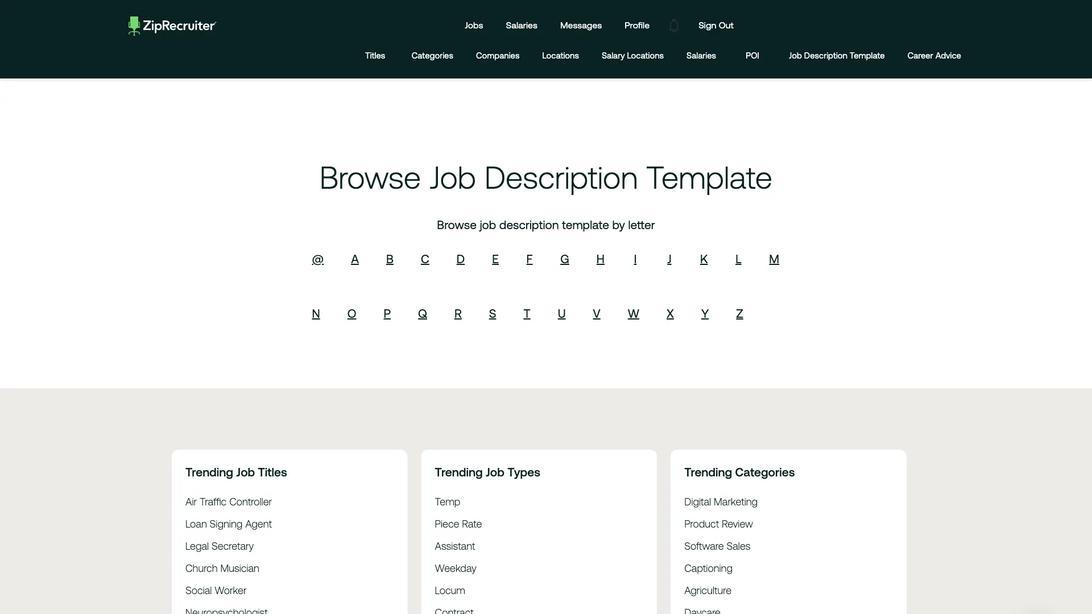 Task type: vqa. For each thing, say whether or not it's contained in the screenshot.


Task type: describe. For each thing, give the bounding box(es) containing it.
career advice link
[[908, 41, 961, 69]]

categories inside tabs element
[[412, 51, 453, 60]]

piece rate link
[[435, 518, 482, 530]]

browse job description template by letter
[[437, 218, 655, 231]]

template inside tabs element
[[850, 51, 885, 60]]

u
[[558, 307, 566, 320]]

marketing
[[714, 496, 758, 508]]

weekday
[[435, 563, 477, 574]]

traffic
[[200, 496, 227, 508]]

0 horizontal spatial titles
[[258, 465, 287, 479]]

assistant link
[[435, 540, 475, 552]]

a
[[351, 252, 359, 266]]

legal
[[185, 540, 209, 552]]

signing
[[210, 518, 243, 530]]

temp
[[435, 496, 460, 508]]

worker
[[215, 585, 247, 596]]

v
[[593, 307, 601, 320]]

digital marketing link
[[685, 496, 758, 508]]

air
[[185, 496, 197, 508]]

m link
[[769, 252, 779, 266]]

social
[[185, 585, 212, 596]]

poi
[[746, 51, 759, 60]]

x link
[[667, 307, 674, 320]]

poi link
[[739, 41, 766, 69]]

browse job description template
[[320, 159, 773, 195]]

salary locations link
[[602, 41, 664, 69]]

product review link
[[685, 518, 753, 530]]

musician
[[220, 563, 259, 574]]

w
[[628, 307, 639, 320]]

i link
[[634, 252, 637, 266]]

e link
[[492, 252, 499, 266]]

secretary
[[212, 540, 254, 552]]

y
[[701, 307, 709, 320]]

messages link
[[552, 9, 611, 41]]

t
[[524, 307, 531, 320]]

c
[[421, 252, 429, 266]]

u link
[[558, 307, 566, 320]]

p
[[384, 307, 391, 320]]

weekday link
[[435, 563, 477, 574]]

job inside tabs element
[[789, 51, 802, 60]]

w link
[[628, 307, 639, 320]]

d
[[457, 252, 465, 266]]

captioning link
[[685, 563, 733, 574]]

o
[[347, 307, 356, 320]]

h link
[[597, 252, 605, 266]]

y link
[[701, 307, 709, 320]]

product review
[[685, 518, 753, 530]]

g link
[[560, 252, 569, 266]]

sign
[[699, 20, 717, 30]]

1 horizontal spatial salaries link
[[687, 41, 716, 69]]

ziprecruiter image
[[129, 16, 217, 36]]

s
[[489, 307, 496, 320]]

b
[[386, 252, 394, 266]]

salary locations
[[602, 51, 664, 60]]

companies link
[[476, 41, 520, 69]]

sign out link
[[690, 9, 742, 41]]

tabs element
[[362, 41, 973, 69]]

career
[[908, 51, 933, 60]]

by
[[612, 218, 625, 231]]

digital
[[685, 496, 711, 508]]

q link
[[418, 307, 427, 320]]

sign out
[[699, 20, 734, 30]]

agent
[[245, 518, 272, 530]]

0 horizontal spatial salaries link
[[498, 9, 546, 41]]

q
[[418, 307, 427, 320]]

1 locations from the left
[[542, 51, 579, 60]]

salaries inside main element
[[506, 20, 538, 30]]

@
[[312, 252, 324, 266]]

r link
[[454, 307, 462, 320]]

trending for trending categories
[[685, 465, 732, 479]]

g
[[560, 252, 569, 266]]

main element
[[119, 9, 973, 41]]

r
[[454, 307, 462, 320]]

social worker
[[185, 585, 247, 596]]

l link
[[736, 252, 742, 266]]

profile link
[[616, 9, 658, 41]]

template for browse job description template
[[646, 159, 773, 195]]

i
[[634, 252, 637, 266]]

d link
[[457, 252, 465, 266]]



Task type: locate. For each thing, give the bounding box(es) containing it.
notifications image
[[661, 12, 687, 38]]

trending job titles
[[185, 465, 287, 479]]

locations link
[[542, 41, 579, 69]]

0 vertical spatial titles
[[365, 51, 385, 60]]

piece rate
[[435, 518, 482, 530]]

trending job types
[[435, 465, 540, 479]]

2 vertical spatial description
[[499, 218, 559, 231]]

b link
[[386, 252, 394, 266]]

0 horizontal spatial salaries
[[506, 20, 538, 30]]

x
[[667, 307, 674, 320]]

k link
[[700, 252, 708, 266]]

types
[[508, 465, 540, 479]]

1 horizontal spatial locations
[[627, 51, 664, 60]]

job for browse job description template
[[429, 159, 476, 195]]

2 horizontal spatial template
[[850, 51, 885, 60]]

rate
[[462, 518, 482, 530]]

advice
[[936, 51, 961, 60]]

sales
[[727, 540, 751, 552]]

1 vertical spatial salaries
[[687, 51, 716, 60]]

trending up temp
[[435, 465, 483, 479]]

job description template
[[789, 51, 885, 60]]

locations
[[542, 51, 579, 60], [627, 51, 664, 60]]

trending up traffic
[[185, 465, 233, 479]]

church
[[185, 563, 218, 574]]

job for trending job types
[[486, 465, 505, 479]]

0 vertical spatial browse
[[320, 159, 421, 195]]

software
[[685, 540, 724, 552]]

salaries inside tabs element
[[687, 51, 716, 60]]

1 vertical spatial template
[[646, 159, 773, 195]]

job for trending job titles
[[236, 465, 255, 479]]

1 horizontal spatial categories
[[735, 465, 795, 479]]

1 horizontal spatial salaries
[[687, 51, 716, 60]]

temp link
[[435, 496, 460, 508]]

1 vertical spatial browse
[[437, 218, 477, 231]]

z link
[[736, 307, 743, 320]]

f link
[[527, 252, 533, 266]]

categories link
[[412, 41, 453, 69]]

e
[[492, 252, 499, 266]]

salaries
[[506, 20, 538, 30], [687, 51, 716, 60]]

2 vertical spatial template
[[562, 218, 609, 231]]

1 vertical spatial categories
[[735, 465, 795, 479]]

@ link
[[312, 252, 324, 266]]

a link
[[351, 252, 359, 266]]

1 vertical spatial description
[[485, 159, 638, 195]]

p link
[[384, 307, 391, 320]]

companies
[[476, 51, 520, 60]]

trending up digital
[[685, 465, 732, 479]]

o link
[[347, 307, 356, 320]]

0 vertical spatial description
[[804, 51, 848, 60]]

titles link
[[362, 41, 389, 69]]

description for browse job description template by letter
[[499, 218, 559, 231]]

c link
[[421, 252, 429, 266]]

0 horizontal spatial locations
[[542, 51, 579, 60]]

2 locations from the left
[[627, 51, 664, 60]]

1 horizontal spatial trending
[[435, 465, 483, 479]]

legal secretary link
[[185, 540, 254, 552]]

titles
[[365, 51, 385, 60], [258, 465, 287, 479]]

locations down main element
[[542, 51, 579, 60]]

j link
[[667, 252, 672, 266]]

salaries down the sign
[[687, 51, 716, 60]]

description for browse job description template
[[485, 159, 638, 195]]

n link
[[312, 307, 320, 320]]

template for browse job description template by letter
[[562, 218, 609, 231]]

0 horizontal spatial browse
[[320, 159, 421, 195]]

church musician
[[185, 563, 259, 574]]

loan
[[185, 518, 207, 530]]

z
[[736, 307, 743, 320]]

k
[[700, 252, 708, 266]]

categories
[[412, 51, 453, 60], [735, 465, 795, 479]]

profile
[[625, 20, 650, 30]]

0 vertical spatial salaries
[[506, 20, 538, 30]]

trending for trending job types
[[435, 465, 483, 479]]

agriculture
[[685, 585, 732, 596]]

t link
[[524, 307, 531, 320]]

trending
[[185, 465, 233, 479], [435, 465, 483, 479], [685, 465, 732, 479]]

titles inside tabs element
[[365, 51, 385, 60]]

browse for browse job description template
[[320, 159, 421, 195]]

legal secretary
[[185, 540, 254, 552]]

social worker link
[[185, 585, 247, 596]]

locations down profile link
[[627, 51, 664, 60]]

piece
[[435, 518, 459, 530]]

0 horizontal spatial template
[[562, 218, 609, 231]]

f
[[527, 252, 533, 266]]

browse for browse job description template by letter
[[437, 218, 477, 231]]

locum link
[[435, 585, 465, 596]]

salaries link up companies
[[498, 9, 546, 41]]

job description template link
[[789, 41, 885, 69]]

0 vertical spatial categories
[[412, 51, 453, 60]]

0 vertical spatial template
[[850, 51, 885, 60]]

1 horizontal spatial browse
[[437, 218, 477, 231]]

salaries up companies "link" at the left top
[[506, 20, 538, 30]]

assistant
[[435, 540, 475, 552]]

out
[[719, 20, 734, 30]]

1 vertical spatial titles
[[258, 465, 287, 479]]

template
[[850, 51, 885, 60], [646, 159, 773, 195], [562, 218, 609, 231]]

j
[[667, 252, 672, 266]]

job
[[789, 51, 802, 60], [429, 159, 476, 195], [480, 218, 496, 231], [236, 465, 255, 479], [486, 465, 505, 479]]

messages
[[560, 20, 602, 30]]

description inside tabs element
[[804, 51, 848, 60]]

salaries link down the sign
[[687, 41, 716, 69]]

0 horizontal spatial trending
[[185, 465, 233, 479]]

v link
[[593, 307, 601, 320]]

description
[[804, 51, 848, 60], [485, 159, 638, 195], [499, 218, 559, 231]]

career advice
[[908, 51, 961, 60]]

1 horizontal spatial template
[[646, 159, 773, 195]]

browse
[[320, 159, 421, 195], [437, 218, 477, 231]]

agriculture link
[[685, 585, 732, 596]]

locations inside the salary locations link
[[627, 51, 664, 60]]

trending for trending job titles
[[185, 465, 233, 479]]

2 trending from the left
[[435, 465, 483, 479]]

jobs link
[[456, 9, 492, 41]]

jobs
[[465, 20, 483, 30]]

1 horizontal spatial titles
[[365, 51, 385, 60]]

l
[[736, 252, 742, 266]]

job for browse job description template by letter
[[480, 218, 496, 231]]

1 trending from the left
[[185, 465, 233, 479]]

letter
[[628, 218, 655, 231]]

3 trending from the left
[[685, 465, 732, 479]]

2 horizontal spatial trending
[[685, 465, 732, 479]]

controller
[[229, 496, 272, 508]]

product
[[685, 518, 719, 530]]

locum
[[435, 585, 465, 596]]

0 horizontal spatial categories
[[412, 51, 453, 60]]

salary
[[602, 51, 625, 60]]

h
[[597, 252, 605, 266]]



